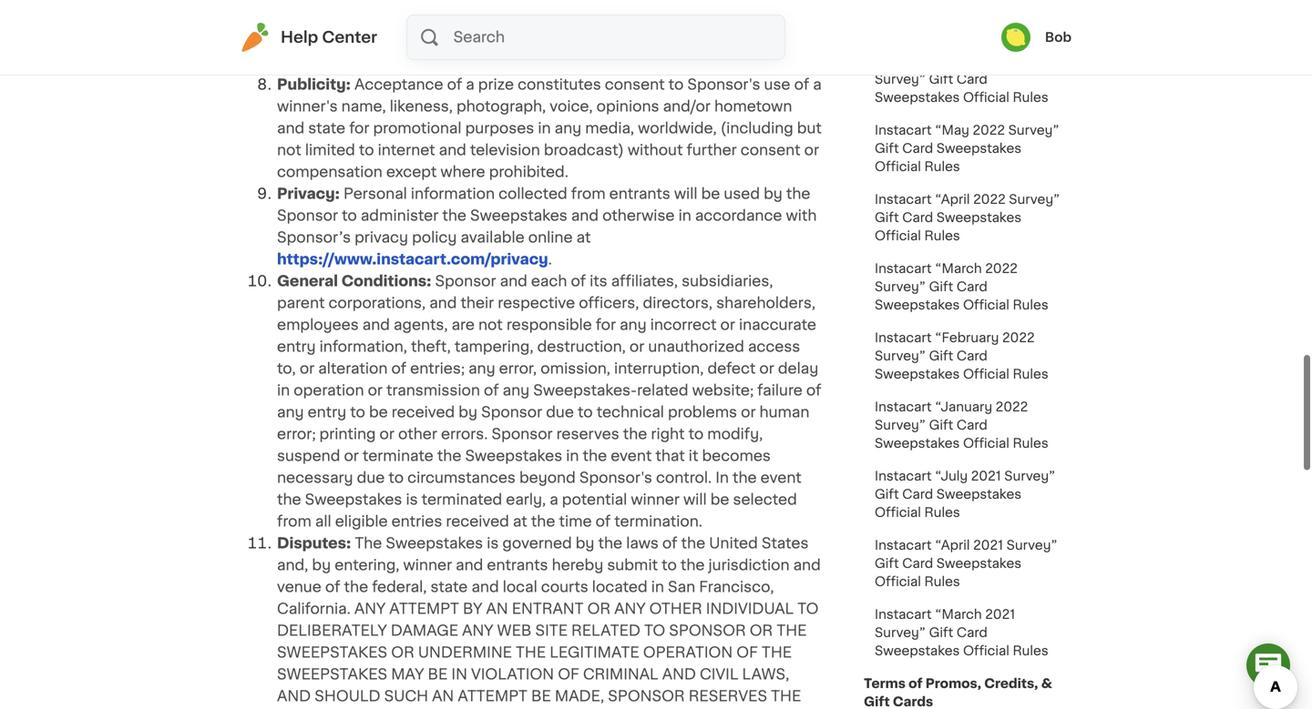 Task type: locate. For each thing, give the bounding box(es) containing it.
1 vertical spatial is
[[487, 537, 499, 551]]

rules inside instacart "march 2021 survey" gift card sweepstakes official rules
[[1013, 645, 1048, 658]]

rules inside instacart "april 2022 survey" gift card sweepstakes official rules
[[924, 230, 960, 242]]

1 vertical spatial state
[[431, 580, 468, 595]]

0 vertical spatial entrants
[[609, 187, 670, 201]]

eligible
[[335, 515, 388, 529]]

violation
[[471, 668, 554, 682]]

in inside the sweepstakes is governed by the laws of the united states and, by entering, winner and entrants hereby submit to the jurisdiction and venue of the federal, state and local courts located in san francisco, california. any attempt by an entrant or any other individual to deliberately damage any web site related to sponsor or the sweepstakes or undermine the legitimate operation of the sweepstakes may be in violation of criminal and civil laws, and should such an attempt be made, sponsor reser
[[651, 580, 664, 595]]

instacart "january 2022 survey" gift card sweepstakes official rules link
[[864, 391, 1071, 460]]

will down control.
[[683, 493, 707, 508]]

0 vertical spatial winner
[[631, 493, 680, 508]]

in
[[451, 668, 467, 682]]

beyond
[[519, 471, 576, 486]]

privacy
[[355, 231, 408, 245]]

all
[[315, 515, 331, 529]]

further
[[687, 143, 737, 158]]

1 horizontal spatial event
[[760, 471, 802, 486]]

delay
[[778, 362, 818, 376]]

1 horizontal spatial of
[[736, 646, 758, 661]]

for for responsible
[[596, 318, 616, 333]]

2 sweepstakes from the top
[[277, 668, 387, 682]]

instacart "may 2022 survey" gift card sweepstakes official rules
[[875, 124, 1059, 173]]

governed
[[502, 537, 572, 551]]

sweepstakes up terms
[[875, 645, 960, 658]]

1 vertical spatial entrants
[[487, 559, 548, 573]]

2 vertical spatial or
[[391, 646, 414, 661]]

criminal
[[583, 668, 658, 682]]

rules inside instacart "july 2021 survey" gift card sweepstakes official rules
[[924, 507, 960, 519]]

for inside the 'sponsor and each of its affiliates, subsidiaries, parent corporations, and their respective officers, directors, shareholders, employees and agents, are not responsible for any incorrect or inaccurate entry information, theft, tampering, destruction, or unauthorized access to, or alteration of entries; any error, omission, interruption, defect or delay in operation or transmission of any sweepstakes-related website; failure of any entry to be received by sponsor due to technical problems or human error; printing or other errors. sponsor reserves the right to modify, suspend or terminate the sweepstakes in the event that it becomes necessary due to circumstances beyond sponsor's control. in the event the sweepstakes is terminated early, a potential winner will be selected from all eligible entries received at the time of termination.'
[[596, 318, 616, 333]]

by up errors. at the bottom left
[[459, 405, 477, 420]]

gift for instacart "june 2022 survey" gift card sweepstakes official rules
[[929, 73, 953, 86]]

survey" inside instacart "july 2021 survey" gift card sweepstakes official rules
[[1004, 470, 1055, 483]]

in down "voice,"
[[538, 121, 551, 136]]

1 vertical spatial due
[[357, 471, 385, 486]]

sweepstakes up "may
[[875, 91, 960, 104]]

and down operation
[[662, 668, 696, 682]]

2022 inside instacart "march 2022 survey" gift card sweepstakes official rules
[[985, 262, 1018, 275]]

or up unauthorized
[[720, 318, 735, 333]]

"april down instacart "july 2021 survey" gift card sweepstakes official rules on the bottom
[[935, 539, 970, 552]]

0 horizontal spatial entrants
[[487, 559, 548, 573]]

survey" for instacart "march 2021 survey" gift card sweepstakes official rules
[[875, 627, 926, 640]]

be down in on the bottom right
[[710, 493, 729, 508]]

2022 inside instacart "april 2022 survey" gift card sweepstakes official rules
[[973, 193, 1006, 206]]

card inside instacart "june 2022 survey" gift card sweepstakes official rules
[[957, 73, 988, 86]]

2021 inside instacart "july 2021 survey" gift card sweepstakes official rules
[[971, 470, 1001, 483]]

or down alteration on the left bottom of page
[[368, 384, 383, 398]]

survey" inside instacart "may 2022 survey" gift card sweepstakes official rules
[[1008, 124, 1059, 137]]

2022 for "june
[[976, 55, 1008, 67]]

1 vertical spatial be
[[531, 690, 551, 704]]

online
[[528, 231, 573, 245]]

0 horizontal spatial is
[[406, 493, 418, 508]]

2 vertical spatial be
[[710, 493, 729, 508]]

rules for instacart "march 2022 survey" gift card sweepstakes official rules
[[1013, 299, 1048, 312]]

instacart down instacart "april 2022 survey" gift card sweepstakes official rules
[[875, 262, 932, 275]]

4 instacart from the top
[[875, 262, 932, 275]]

"march inside instacart "march 2022 survey" gift card sweepstakes official rules
[[935, 262, 982, 275]]

1 horizontal spatial be
[[531, 690, 551, 704]]

or down access
[[759, 362, 774, 376]]

for
[[349, 121, 369, 136], [596, 318, 616, 333]]

any
[[555, 121, 581, 136], [620, 318, 647, 333], [468, 362, 495, 376], [503, 384, 530, 398], [277, 405, 304, 420]]

be left used
[[701, 187, 720, 201]]

conditions:
[[341, 274, 431, 289]]

rules inside instacart "june 2022 survey" gift card sweepstakes official rules
[[1013, 91, 1048, 104]]

gift for instacart "march 2022 survey" gift card sweepstakes official rules
[[929, 281, 953, 293]]

1 vertical spatial "april
[[935, 539, 970, 552]]

1 vertical spatial of
[[558, 668, 579, 682]]

gift inside instacart "february 2022 survey" gift card sweepstakes official rules
[[929, 350, 953, 363]]

2021 for "july
[[971, 470, 1001, 483]]

each
[[531, 274, 567, 289]]

publicity:
[[277, 77, 351, 92]]

legitimate
[[550, 646, 639, 661]]

the sweepstakes is governed by the laws of the united states and, by entering, winner and entrants hereby submit to the jurisdiction and venue of the federal, state and local courts located in san francisco, california. any attempt by an entrant or any other individual to deliberately damage any web site related to sponsor or the sweepstakes or undermine the legitimate operation of the sweepstakes may be in violation of criminal and civil laws, and should such an attempt be made, sponsor reser
[[277, 537, 821, 710]]

limited
[[305, 143, 355, 158]]

attempt down 'violation'
[[458, 690, 527, 704]]

survey" for instacart "may 2022 survey" gift card sweepstakes official rules
[[1008, 124, 1059, 137]]

https://www.instacart.com/privacy link
[[277, 252, 548, 267]]

0 horizontal spatial not
[[277, 143, 301, 158]]

0 horizontal spatial sponsor's
[[579, 471, 652, 486]]

rules for instacart "april 2022 survey" gift card sweepstakes official rules
[[924, 230, 960, 242]]

rules inside instacart "january 2022 survey" gift card sweepstakes official rules
[[1013, 437, 1048, 450]]

attempt up damage
[[389, 602, 459, 617]]

sweepstakes down "may
[[936, 142, 1021, 155]]

0 vertical spatial an
[[486, 602, 508, 617]]

1 vertical spatial not
[[478, 318, 503, 333]]

"march for 2022
[[935, 262, 982, 275]]

official up instacart "march 2021 survey" gift card sweepstakes official rules
[[875, 576, 921, 589]]

sponsor down privacy:
[[277, 209, 338, 223]]

reserves
[[556, 427, 619, 442]]

card inside instacart "march 2022 survey" gift card sweepstakes official rules
[[957, 281, 988, 293]]

1 vertical spatial event
[[760, 471, 802, 486]]

0 horizontal spatial of
[[558, 668, 579, 682]]

survey" inside instacart "march 2022 survey" gift card sweepstakes official rules
[[875, 281, 926, 293]]

0 vertical spatial is
[[406, 493, 418, 508]]

gift inside instacart "march 2021 survey" gift card sweepstakes official rules
[[929, 627, 953, 640]]

acceptance of a prize constitutes consent to sponsor's use of a winner's name, likeness, photograph, voice, opinions and/or hometown and state for promotional purposes in any media, worldwide, (including but not limited to internet and television broadcast) without further consent or compensation except where prohibited.
[[277, 77, 822, 179]]

the down entering,
[[344, 580, 368, 595]]

employees
[[277, 318, 359, 333]]

theft,
[[411, 340, 451, 354]]

a right use at the top
[[813, 77, 822, 92]]

0 vertical spatial be
[[701, 187, 720, 201]]

survey" inside instacart "january 2022 survey" gift card sweepstakes official rules
[[875, 419, 926, 432]]

3 instacart from the top
[[875, 193, 932, 206]]

to right individual
[[797, 602, 819, 617]]

sponsor's
[[687, 77, 760, 92], [579, 471, 652, 486]]

consent up opinions
[[605, 77, 665, 92]]

sweepstakes inside instacart "january 2022 survey" gift card sweepstakes official rules
[[875, 437, 960, 450]]

gift inside instacart "may 2022 survey" gift card sweepstakes official rules
[[875, 142, 899, 155]]

entrants inside personal information collected from entrants will be used by the sponsor to administer the sweepstakes and otherwise in accordance with sponsor's privacy policy available online at https://www.instacart.com/privacy .
[[609, 187, 670, 201]]

attempt
[[389, 602, 459, 617], [458, 690, 527, 704]]

official inside instacart "april 2021 survey" gift card sweepstakes official rules
[[875, 576, 921, 589]]

1 vertical spatial to
[[644, 624, 665, 639]]

and/or
[[663, 99, 711, 114]]

terms of promos, credits, & gift cards
[[864, 678, 1052, 709]]

0 vertical spatial of
[[736, 646, 758, 661]]

not up 'tampering,'
[[478, 318, 503, 333]]

8 instacart from the top
[[875, 539, 932, 552]]

instacart up terms
[[875, 609, 932, 621]]

official for instacart "may 2022 survey" gift card sweepstakes official rules
[[875, 160, 921, 173]]

0 vertical spatial sponsor's
[[687, 77, 760, 92]]

"june
[[935, 55, 973, 67]]

"april inside instacart "april 2022 survey" gift card sweepstakes official rules
[[935, 193, 970, 206]]

"march down instacart "april 2021 survey" gift card sweepstakes official rules
[[935, 609, 982, 621]]

1 vertical spatial sweepstakes
[[277, 668, 387, 682]]

card inside instacart "march 2021 survey" gift card sweepstakes official rules
[[957, 627, 988, 640]]

instacart "april 2022 survey" gift card sweepstakes official rules
[[875, 193, 1060, 242]]

1 horizontal spatial not
[[478, 318, 503, 333]]

instacart inside instacart "march 2022 survey" gift card sweepstakes official rules
[[875, 262, 932, 275]]

1 horizontal spatial at
[[576, 231, 591, 245]]

official for instacart "march 2021 survey" gift card sweepstakes official rules
[[963, 645, 1009, 658]]

card inside instacart "april 2021 survey" gift card sweepstakes official rules
[[902, 558, 933, 570]]

1 "april from the top
[[935, 193, 970, 206]]

sweepstakes inside instacart "june 2022 survey" gift card sweepstakes official rules
[[875, 91, 960, 104]]

card for instacart "april 2022 survey" gift card sweepstakes official rules
[[902, 211, 933, 224]]

1 vertical spatial winner
[[403, 559, 452, 573]]

2022 for "march
[[985, 262, 1018, 275]]

card up ""february"
[[957, 281, 988, 293]]

0 vertical spatial will
[[674, 187, 697, 201]]

sweepstakes down deliberately
[[277, 646, 387, 661]]

states
[[762, 537, 809, 551]]

2022 inside instacart "may 2022 survey" gift card sweepstakes official rules
[[973, 124, 1005, 137]]

other
[[649, 602, 702, 617]]

survey" for instacart "march 2022 survey" gift card sweepstakes official rules
[[875, 281, 926, 293]]

instacart inside instacart "january 2022 survey" gift card sweepstakes official rules
[[875, 401, 932, 414]]

instacart left "july at right bottom
[[875, 470, 932, 483]]

1 horizontal spatial consent
[[741, 143, 800, 158]]

instacart inside instacart "may 2022 survey" gift card sweepstakes official rules
[[875, 124, 932, 137]]

be down 'violation'
[[531, 690, 551, 704]]

card inside instacart "january 2022 survey" gift card sweepstakes official rules
[[957, 419, 988, 432]]

1 horizontal spatial is
[[487, 537, 499, 551]]

0 vertical spatial "march
[[935, 262, 982, 275]]

gift inside instacart "july 2021 survey" gift card sweepstakes official rules
[[875, 488, 899, 501]]

0 vertical spatial consent
[[605, 77, 665, 92]]

california.
[[277, 602, 351, 617]]

will
[[674, 187, 697, 201], [683, 493, 707, 508]]

early,
[[506, 493, 546, 508]]

instacart "april 2022 survey" gift card sweepstakes official rules link
[[864, 183, 1071, 252]]

1 vertical spatial will
[[683, 493, 707, 508]]

gift inside instacart "june 2022 survey" gift card sweepstakes official rules
[[929, 73, 953, 86]]

otherwise
[[602, 209, 675, 223]]

official for instacart "july 2021 survey" gift card sweepstakes official rules
[[875, 507, 921, 519]]

from down broadcast)
[[571, 187, 606, 201]]

official for instacart "april 2022 survey" gift card sweepstakes official rules
[[875, 230, 921, 242]]

1 horizontal spatial a
[[550, 493, 558, 508]]

0 horizontal spatial event
[[611, 449, 652, 464]]

2 "march from the top
[[935, 609, 982, 621]]

1 vertical spatial received
[[446, 515, 509, 529]]

is inside the sweepstakes is governed by the laws of the united states and, by entering, winner and entrants hereby submit to the jurisdiction and venue of the federal, state and local courts located in san francisco, california. any attempt by an entrant or any other individual to deliberately damage any web site related to sponsor or the sweepstakes or undermine the legitimate operation of the sweepstakes may be in violation of criminal and civil laws, and should such an attempt be made, sponsor reser
[[487, 537, 499, 551]]

of up likeness,
[[447, 77, 462, 92]]

survey" inside instacart "march 2021 survey" gift card sweepstakes official rules
[[875, 627, 926, 640]]

0 vertical spatial from
[[571, 187, 606, 201]]

to down personal in the top left of the page
[[342, 209, 357, 223]]

6 instacart from the top
[[875, 401, 932, 414]]

sponsor's up potential
[[579, 471, 652, 486]]

will down further
[[674, 187, 697, 201]]

officers,
[[579, 296, 639, 311]]

for for state
[[349, 121, 369, 136]]

sweepstakes inside personal information collected from entrants will be used by the sponsor to administer the sweepstakes and otherwise in accordance with sponsor's privacy policy available online at https://www.instacart.com/privacy .
[[470, 209, 567, 223]]

to up and/or
[[668, 77, 684, 92]]

card for instacart "april 2021 survey" gift card sweepstakes official rules
[[902, 558, 933, 570]]

2 horizontal spatial or
[[750, 624, 773, 639]]

official for instacart "march 2022 survey" gift card sweepstakes official rules
[[963, 299, 1009, 312]]

sweepstakes for instacart "april 2022 survey" gift card sweepstakes official rules
[[936, 211, 1021, 224]]

sweepstakes up "january
[[875, 368, 960, 381]]

1 vertical spatial at
[[513, 515, 527, 529]]

1 horizontal spatial sponsor's
[[687, 77, 760, 92]]

card inside instacart "april 2022 survey" gift card sweepstakes official rules
[[902, 211, 933, 224]]

of inside terms of promos, credits, & gift cards
[[909, 678, 923, 691]]

of down 'tampering,'
[[484, 384, 499, 398]]

rules inside instacart "april 2021 survey" gift card sweepstakes official rules
[[924, 576, 960, 589]]

"april down instacart "may 2022 survey" gift card sweepstakes official rules
[[935, 193, 970, 206]]

survey" inside instacart "february 2022 survey" gift card sweepstakes official rules
[[875, 350, 926, 363]]

by inside the 'sponsor and each of its affiliates, subsidiaries, parent corporations, and their respective officers, directors, shareholders, employees and agents, are not responsible for any incorrect or inaccurate entry information, theft, tampering, destruction, or unauthorized access to, or alteration of entries; any error, omission, interruption, defect or delay in operation or transmission of any sweepstakes-related website; failure of any entry to be received by sponsor due to technical problems or human error; printing or other errors. sponsor reserves the right to modify, suspend or terminate the sweepstakes in the event that it becomes necessary due to circumstances beyond sponsor's control. in the event the sweepstakes is terminated early, a potential winner will be selected from all eligible entries received at the time of termination.'
[[459, 405, 477, 420]]

1 vertical spatial be
[[369, 405, 388, 420]]

0 vertical spatial state
[[308, 121, 345, 136]]

not left limited at the top of the page
[[277, 143, 301, 158]]

transmission
[[386, 384, 480, 398]]

instacart "february 2022 survey" gift card sweepstakes official rules link
[[864, 322, 1071, 391]]

from left all
[[277, 515, 311, 529]]

0 horizontal spatial be
[[428, 668, 448, 682]]

from
[[571, 187, 606, 201], [277, 515, 311, 529]]

instacart "february 2022 survey" gift card sweepstakes official rules
[[875, 332, 1048, 381]]

"april
[[935, 193, 970, 206], [935, 539, 970, 552]]

selected
[[733, 493, 797, 508]]

instacart "march 2021 survey" gift card sweepstakes official rules
[[875, 609, 1048, 658]]

0 vertical spatial at
[[576, 231, 591, 245]]

2021 inside instacart "april 2021 survey" gift card sweepstakes official rules
[[973, 539, 1003, 552]]

card inside instacart "february 2022 survey" gift card sweepstakes official rules
[[957, 350, 988, 363]]

1 vertical spatial from
[[277, 515, 311, 529]]

0 vertical spatial and
[[662, 668, 696, 682]]

consent
[[605, 77, 665, 92], [741, 143, 800, 158]]

gift for instacart "january 2022 survey" gift card sweepstakes official rules
[[929, 419, 953, 432]]

event up selected
[[760, 471, 802, 486]]

sponsor's up hometown
[[687, 77, 760, 92]]

the up 'governed'
[[531, 515, 555, 529]]

of down potential
[[596, 515, 611, 529]]

made,
[[555, 690, 604, 704]]

instacart inside instacart "february 2022 survey" gift card sweepstakes official rules
[[875, 332, 932, 344]]

of down termination.
[[662, 537, 677, 551]]

2021 right "july at right bottom
[[971, 470, 1001, 483]]

modify,
[[707, 427, 763, 442]]

survey" for instacart "april 2021 survey" gift card sweepstakes official rules
[[1006, 539, 1058, 552]]

of
[[736, 646, 758, 661], [558, 668, 579, 682]]

0 horizontal spatial or
[[391, 646, 414, 661]]

is left 'governed'
[[487, 537, 499, 551]]

a left prize
[[466, 77, 474, 92]]

1 vertical spatial consent
[[741, 143, 800, 158]]

instacart left ""february"
[[875, 332, 932, 344]]

survey" inside instacart "june 2022 survey" gift card sweepstakes official rules
[[875, 73, 926, 86]]

used
[[724, 187, 760, 201]]

2022 down user avatar
[[976, 55, 1008, 67]]

or up may
[[391, 646, 414, 661]]

instacart left "january
[[875, 401, 932, 414]]

official inside instacart "march 2022 survey" gift card sweepstakes official rules
[[963, 299, 1009, 312]]

0 horizontal spatial for
[[349, 121, 369, 136]]

hereby
[[552, 559, 603, 573]]

official inside instacart "april 2022 survey" gift card sweepstakes official rules
[[875, 230, 921, 242]]

&
[[1041, 678, 1052, 691]]

1 horizontal spatial entrants
[[609, 187, 670, 201]]

2 horizontal spatial any
[[614, 602, 646, 617]]

accordance
[[695, 209, 782, 223]]

card inside instacart "may 2022 survey" gift card sweepstakes official rules
[[902, 142, 933, 155]]

at inside personal information collected from entrants will be used by the sponsor to administer the sweepstakes and otherwise in accordance with sponsor's privacy policy available online at https://www.instacart.com/privacy .
[[576, 231, 591, 245]]

0 vertical spatial attempt
[[389, 602, 459, 617]]

official up instacart "march 2022 survey" gift card sweepstakes official rules
[[875, 230, 921, 242]]

1 horizontal spatial from
[[571, 187, 606, 201]]

of up the laws,
[[736, 646, 758, 661]]

entry down the operation
[[308, 405, 346, 420]]

"april inside instacart "april 2021 survey" gift card sweepstakes official rules
[[935, 539, 970, 552]]

opinions
[[596, 99, 659, 114]]

instacart inside instacart "march 2021 survey" gift card sweepstakes official rules
[[875, 609, 932, 621]]

sweepstakes inside instacart "february 2022 survey" gift card sweepstakes official rules
[[875, 368, 960, 381]]

unauthorized
[[648, 340, 744, 354]]

undermine
[[418, 646, 512, 661]]

sponsor and each of its affiliates, subsidiaries, parent corporations, and their respective officers, directors, shareholders, employees and agents, are not responsible for any incorrect or inaccurate entry information, theft, tampering, destruction, or unauthorized access to, or alteration of entries; any error, omission, interruption, defect or delay in operation or transmission of any sweepstakes-related website; failure of any entry to be received by sponsor due to technical problems or human error; printing or other errors. sponsor reserves the right to modify, suspend or terminate the sweepstakes in the event that it becomes necessary due to circumstances beyond sponsor's control. in the event the sweepstakes is terminated early, a potential winner will be selected from all eligible entries received at the time of termination.
[[277, 274, 821, 529]]

gift inside instacart "march 2022 survey" gift card sweepstakes official rules
[[929, 281, 953, 293]]

damage
[[391, 624, 458, 639]]

0 vertical spatial "april
[[935, 193, 970, 206]]

sweepstakes down entries
[[386, 537, 483, 551]]

the up submit
[[598, 537, 622, 551]]

name,
[[341, 99, 386, 114]]

rules down "july at right bottom
[[924, 507, 960, 519]]

by down disputes:
[[312, 559, 331, 573]]

the down individual
[[777, 624, 807, 639]]

"march
[[935, 262, 982, 275], [935, 609, 982, 621]]

1 vertical spatial 2021
[[973, 539, 1003, 552]]

or up related on the bottom left
[[587, 602, 611, 617]]

any down "voice,"
[[555, 121, 581, 136]]

photograph,
[[457, 99, 546, 114]]

rules up instacart "january 2022 survey" gift card sweepstakes official rules link
[[1013, 368, 1048, 381]]

sweepstakes inside instacart "march 2022 survey" gift card sweepstakes official rules
[[875, 299, 960, 312]]

official inside instacart "may 2022 survey" gift card sweepstakes official rules
[[875, 160, 921, 173]]

rules inside instacart "march 2022 survey" gift card sweepstakes official rules
[[1013, 299, 1048, 312]]

rules for instacart "april 2021 survey" gift card sweepstakes official rules
[[924, 576, 960, 589]]

an down in at the bottom of the page
[[432, 690, 454, 704]]

be left in at the bottom of the page
[[428, 668, 448, 682]]

card for instacart "may 2022 survey" gift card sweepstakes official rules
[[902, 142, 933, 155]]

0 vertical spatial received
[[392, 405, 455, 420]]

official inside instacart "march 2021 survey" gift card sweepstakes official rules
[[963, 645, 1009, 658]]

"march inside instacart "march 2021 survey" gift card sweepstakes official rules
[[935, 609, 982, 621]]

0 vertical spatial not
[[277, 143, 301, 158]]

1 vertical spatial for
[[596, 318, 616, 333]]

0 horizontal spatial and
[[277, 690, 311, 704]]

card for instacart "june 2022 survey" gift card sweepstakes official rules
[[957, 73, 988, 86]]

1 instacart from the top
[[875, 55, 932, 67]]

0 horizontal spatial from
[[277, 515, 311, 529]]

venue
[[277, 580, 321, 595]]

instacart inside instacart "june 2022 survey" gift card sweepstakes official rules
[[875, 55, 932, 67]]

personal
[[343, 187, 407, 201]]

located
[[592, 580, 647, 595]]

rules down "may
[[924, 160, 960, 173]]

to up the "san"
[[662, 559, 677, 573]]

instacart for instacart "july 2021 survey" gift card sweepstakes official rules
[[875, 470, 932, 483]]

becomes
[[702, 449, 771, 464]]

card inside instacart "july 2021 survey" gift card sweepstakes official rules
[[902, 488, 933, 501]]

rules for instacart "july 2021 survey" gift card sweepstakes official rules
[[924, 507, 960, 519]]

1 horizontal spatial for
[[596, 318, 616, 333]]

0 vertical spatial to
[[797, 602, 819, 617]]

not inside the 'sponsor and each of its affiliates, subsidiaries, parent corporations, and their respective officers, directors, shareholders, employees and agents, are not responsible for any incorrect or inaccurate entry information, theft, tampering, destruction, or unauthorized access to, or alteration of entries; any error, omission, interruption, defect or delay in operation or transmission of any sweepstakes-related website; failure of any entry to be received by sponsor due to technical problems or human error; printing or other errors. sponsor reserves the right to modify, suspend or terminate the sweepstakes in the event that it becomes necessary due to circumstances beyond sponsor's control. in the event the sweepstakes is terminated early, a potential winner will be selected from all eligible entries received at the time of termination.'
[[478, 318, 503, 333]]

center
[[322, 30, 377, 45]]

instacart for instacart "april 2022 survey" gift card sweepstakes official rules
[[875, 193, 932, 206]]

5 instacart from the top
[[875, 332, 932, 344]]

in right the otherwise
[[678, 209, 691, 223]]

1 vertical spatial "march
[[935, 609, 982, 621]]

operation
[[643, 646, 733, 661]]

2 "april from the top
[[935, 539, 970, 552]]

0 vertical spatial sweepstakes
[[277, 646, 387, 661]]

rules up instacart "march 2022 survey" gift card sweepstakes official rules
[[924, 230, 960, 242]]

9 instacart from the top
[[875, 609, 932, 621]]

gift for instacart "february 2022 survey" gift card sweepstakes official rules
[[929, 350, 953, 363]]

0 vertical spatial for
[[349, 121, 369, 136]]

of left entries;
[[391, 362, 406, 376]]

any down the officers,
[[620, 318, 647, 333]]

official for instacart "february 2022 survey" gift card sweepstakes official rules
[[963, 368, 1009, 381]]

sweepstakes inside instacart "july 2021 survey" gift card sweepstakes official rules
[[936, 488, 1021, 501]]

rules inside instacart "may 2022 survey" gift card sweepstakes official rules
[[924, 160, 960, 173]]

card down instacart "january 2022 survey" gift card sweepstakes official rules
[[902, 488, 933, 501]]

1 horizontal spatial state
[[431, 580, 468, 595]]

the up the "san"
[[680, 559, 705, 573]]

0 horizontal spatial an
[[432, 690, 454, 704]]

"april for 2022
[[935, 193, 970, 206]]

2021 for "march
[[985, 609, 1015, 621]]

official inside instacart "january 2022 survey" gift card sweepstakes official rules
[[963, 437, 1009, 450]]

sweepstakes down "july at right bottom
[[936, 488, 1021, 501]]

sweepstakes inside instacart "may 2022 survey" gift card sweepstakes official rules
[[936, 142, 1021, 155]]

card down instacart "june 2022 survey" gift card sweepstakes official rules
[[902, 142, 933, 155]]

san
[[668, 580, 695, 595]]

terms
[[864, 678, 906, 691]]

instacart for instacart "may 2022 survey" gift card sweepstakes official rules
[[875, 124, 932, 137]]

compensation
[[277, 165, 382, 179]]

of left its
[[571, 274, 586, 289]]

at down early, at the left of the page
[[513, 515, 527, 529]]

winner inside the sweepstakes is governed by the laws of the united states and, by entering, winner and entrants hereby submit to the jurisdiction and venue of the federal, state and local courts located in san francisco, california. any attempt by an entrant or any other individual to deliberately damage any web site related to sponsor or the sweepstakes or undermine the legitimate operation of the sweepstakes may be in violation of criminal and civil laws, and should such an attempt be made, sponsor reser
[[403, 559, 452, 573]]

1 vertical spatial sponsor's
[[579, 471, 652, 486]]

0 horizontal spatial to
[[644, 624, 665, 639]]

1 "march from the top
[[935, 262, 982, 275]]

2022 inside instacart "june 2022 survey" gift card sweepstakes official rules
[[976, 55, 1008, 67]]

gift inside instacart "april 2022 survey" gift card sweepstakes official rules
[[875, 211, 899, 224]]

any down the federal,
[[354, 602, 386, 617]]

at right online
[[576, 231, 591, 245]]

sweepstakes inside instacart "april 2022 survey" gift card sweepstakes official rules
[[936, 211, 1021, 224]]

in inside acceptance of a prize constitutes consent to sponsor's use of a winner's name, likeness, photograph, voice, opinions and/or hometown and state for promotional purposes in any media, worldwide, (including but not limited to internet and television broadcast) without further consent or compensation except where prohibited.
[[538, 121, 551, 136]]

0 horizontal spatial winner
[[403, 559, 452, 573]]

official up "may
[[963, 91, 1009, 104]]

official inside instacart "june 2022 survey" gift card sweepstakes official rules
[[963, 91, 1009, 104]]

entry up to,
[[277, 340, 316, 354]]

1 vertical spatial an
[[432, 690, 454, 704]]

any up error;
[[277, 405, 304, 420]]

of up made,
[[558, 668, 579, 682]]

official down "january
[[963, 437, 1009, 450]]

2 vertical spatial 2021
[[985, 609, 1015, 621]]

sweepstakes for instacart "june 2022 survey" gift card sweepstakes official rules
[[875, 91, 960, 104]]

card for instacart "january 2022 survey" gift card sweepstakes official rules
[[957, 419, 988, 432]]

0 vertical spatial 2021
[[971, 470, 1001, 483]]

or up terminate
[[380, 427, 394, 442]]

sweepstakes inside instacart "march 2021 survey" gift card sweepstakes official rules
[[875, 645, 960, 658]]

1 horizontal spatial winner
[[631, 493, 680, 508]]

0 vertical spatial due
[[546, 405, 574, 420]]

2 horizontal spatial a
[[813, 77, 822, 92]]

control.
[[656, 471, 712, 486]]

instacart inside instacart "july 2021 survey" gift card sweepstakes official rules
[[875, 470, 932, 483]]

0 horizontal spatial at
[[513, 515, 527, 529]]

2021 inside instacart "march 2021 survey" gift card sweepstakes official rules
[[985, 609, 1015, 621]]

gift inside instacart "january 2022 survey" gift card sweepstakes official rules
[[929, 419, 953, 432]]

card for instacart "july 2021 survey" gift card sweepstakes official rules
[[902, 488, 933, 501]]

0 horizontal spatial state
[[308, 121, 345, 136]]

instacart for instacart "january 2022 survey" gift card sweepstakes official rules
[[875, 401, 932, 414]]

will inside personal information collected from entrants will be used by the sponsor to administer the sweepstakes and otherwise in accordance with sponsor's privacy policy available online at https://www.instacart.com/privacy .
[[674, 187, 697, 201]]

survey" inside instacart "april 2022 survey" gift card sweepstakes official rules
[[1009, 193, 1060, 206]]

potential
[[562, 493, 627, 508]]

gift inside instacart "april 2021 survey" gift card sweepstakes official rules
[[875, 558, 899, 570]]

7 instacart from the top
[[875, 470, 932, 483]]

2 instacart from the top
[[875, 124, 932, 137]]

sweepstakes up beyond
[[465, 449, 562, 464]]

instacart inside instacart "april 2021 survey" gift card sweepstakes official rules
[[875, 539, 932, 552]]

2022 inside instacart "february 2022 survey" gift card sweepstakes official rules
[[1002, 332, 1035, 344]]

the down necessary
[[277, 493, 301, 508]]

2022 right ""february"
[[1002, 332, 1035, 344]]

survey" for instacart "june 2022 survey" gift card sweepstakes official rules
[[875, 73, 926, 86]]



Task type: describe. For each thing, give the bounding box(es) containing it.
user avatar image
[[1001, 23, 1030, 52]]

corporations,
[[328, 296, 426, 311]]

official for instacart "june 2022 survey" gift card sweepstakes official rules
[[963, 91, 1009, 104]]

official for instacart "january 2022 survey" gift card sweepstakes official rules
[[963, 437, 1009, 450]]

2022 for "may
[[973, 124, 1005, 137]]

entrants inside the sweepstakes is governed by the laws of the united states and, by entering, winner and entrants hereby submit to the jurisdiction and venue of the federal, state and local courts located in san francisco, california. any attempt by an entrant or any other individual to deliberately damage any web site related to sponsor or the sweepstakes or undermine the legitimate operation of the sweepstakes may be in violation of criminal and civil laws, and should such an attempt be made, sponsor reser
[[487, 559, 548, 573]]

1 vertical spatial or
[[750, 624, 773, 639]]

2022 for "april
[[973, 193, 1006, 206]]

from inside personal information collected from entrants will be used by the sponsor to administer the sweepstakes and otherwise in accordance with sponsor's privacy policy available online at https://www.instacart.com/privacy .
[[571, 187, 606, 201]]

the left united
[[681, 537, 705, 551]]

rules for instacart "february 2022 survey" gift card sweepstakes official rules
[[1013, 368, 1048, 381]]

the down 'technical' at bottom
[[623, 427, 647, 442]]

united
[[709, 537, 758, 551]]

in
[[715, 471, 729, 486]]

human
[[759, 405, 809, 420]]

subsidiaries,
[[682, 274, 773, 289]]

may
[[391, 668, 424, 682]]

deliberately
[[277, 624, 387, 639]]

laws
[[626, 537, 659, 551]]

circumstances
[[407, 471, 516, 486]]

gift for instacart "april 2022 survey" gift card sweepstakes official rules
[[875, 211, 899, 224]]

1 horizontal spatial an
[[486, 602, 508, 617]]

bob link
[[1001, 23, 1071, 52]]

respective
[[498, 296, 575, 311]]

the
[[355, 537, 382, 551]]

any down 'tampering,'
[[468, 362, 495, 376]]

incorrect
[[650, 318, 717, 333]]

site
[[535, 624, 568, 639]]

local
[[503, 580, 537, 595]]

0 vertical spatial sponsor
[[669, 624, 746, 639]]

or up modify,
[[741, 405, 756, 420]]

instacart "january 2022 survey" gift card sweepstakes official rules
[[875, 401, 1048, 450]]

1 vertical spatial sponsor
[[608, 690, 685, 704]]

constitutes
[[518, 77, 601, 92]]

survey" for instacart "february 2022 survey" gift card sweepstakes official rules
[[875, 350, 926, 363]]

sweepstakes for instacart "february 2022 survey" gift card sweepstakes official rules
[[875, 368, 960, 381]]

any inside acceptance of a prize constitutes consent to sponsor's use of a winner's name, likeness, photograph, voice, opinions and/or hometown and state for promotional purposes in any media, worldwide, (including but not limited to internet and television broadcast) without further consent or compensation except where prohibited.
[[555, 121, 581, 136]]

administer
[[361, 209, 439, 223]]

1 horizontal spatial due
[[546, 405, 574, 420]]

privacy:
[[277, 187, 340, 201]]

instacart "march 2022 survey" gift card sweepstakes official rules link
[[864, 252, 1071, 322]]

instacart for instacart "march 2022 survey" gift card sweepstakes official rules
[[875, 262, 932, 275]]

2022 for "january
[[996, 401, 1028, 414]]

Search search field
[[452, 15, 785, 59]]

gift for instacart "march 2021 survey" gift card sweepstakes official rules
[[929, 627, 953, 640]]

policy
[[412, 231, 457, 245]]

card for instacart "march 2021 survey" gift card sweepstakes official rules
[[957, 627, 988, 640]]

instacart for instacart "april 2021 survey" gift card sweepstakes official rules
[[875, 539, 932, 552]]

0 horizontal spatial any
[[354, 602, 386, 617]]

instacart "april 2021 survey" gift card sweepstakes official rules
[[875, 539, 1058, 589]]

state inside acceptance of a prize constitutes consent to sponsor's use of a winner's name, likeness, photograph, voice, opinions and/or hometown and state for promotional purposes in any media, worldwide, (including but not limited to internet and television broadcast) without further consent or compensation except where prohibited.
[[308, 121, 345, 136]]

survey" for instacart "july 2021 survey" gift card sweepstakes official rules
[[1004, 470, 1055, 483]]

card for instacart "march 2022 survey" gift card sweepstakes official rules
[[957, 281, 988, 293]]

help center link
[[241, 23, 377, 52]]

of right use at the top
[[794, 77, 809, 92]]

are
[[452, 318, 475, 333]]

sweepstakes for instacart "march 2022 survey" gift card sweepstakes official rules
[[875, 299, 960, 312]]

0 horizontal spatial consent
[[605, 77, 665, 92]]

instacart for instacart "june 2022 survey" gift card sweepstakes official rules
[[875, 55, 932, 67]]

.
[[548, 252, 552, 267]]

the down information
[[442, 209, 466, 223]]

sweepstakes up eligible
[[305, 493, 402, 508]]

by
[[463, 602, 482, 617]]

a inside the 'sponsor and each of its affiliates, subsidiaries, parent corporations, and their respective officers, directors, shareholders, employees and agents, are not responsible for any incorrect or inaccurate entry information, theft, tampering, destruction, or unauthorized access to, or alteration of entries; any error, omission, interruption, defect or delay in operation or transmission of any sweepstakes-related website; failure of any entry to be received by sponsor due to technical problems or human error; printing or other errors. sponsor reserves the right to modify, suspend or terminate the sweepstakes in the event that it becomes necessary due to circumstances beyond sponsor's control. in the event the sweepstakes is terminated early, a potential winner will be selected from all eligible entries received at the time of termination.'
[[550, 493, 558, 508]]

be inside personal information collected from entrants will be used by the sponsor to administer the sweepstakes and otherwise in accordance with sponsor's privacy policy available online at https://www.instacart.com/privacy .
[[701, 187, 720, 201]]

sweepstakes for instacart "march 2021 survey" gift card sweepstakes official rules
[[875, 645, 960, 658]]

the up the laws,
[[762, 646, 792, 661]]

sweepstakes for instacart "april 2021 survey" gift card sweepstakes official rules
[[936, 558, 1021, 570]]

1 horizontal spatial to
[[797, 602, 819, 617]]

0 horizontal spatial a
[[466, 77, 474, 92]]

1 vertical spatial attempt
[[458, 690, 527, 704]]

parent
[[277, 296, 325, 311]]

"may
[[935, 124, 969, 137]]

sponsor up beyond
[[492, 427, 553, 442]]

by inside personal information collected from entrants will be used by the sponsor to administer the sweepstakes and otherwise in accordance with sponsor's privacy policy available online at https://www.instacart.com/privacy .
[[764, 187, 783, 201]]

interruption,
[[614, 362, 704, 376]]

to down terminate
[[389, 471, 404, 486]]

entrant
[[512, 602, 584, 617]]

2021 for "april
[[973, 539, 1003, 552]]

to up printing
[[350, 405, 365, 420]]

1 sweepstakes from the top
[[277, 646, 387, 661]]

related
[[637, 384, 688, 398]]

federal,
[[372, 580, 427, 595]]

sponsor's
[[277, 231, 351, 245]]

"july
[[935, 470, 968, 483]]

to down sweepstakes-
[[578, 405, 593, 420]]

or down printing
[[344, 449, 359, 464]]

or right to,
[[300, 362, 315, 376]]

to inside the sweepstakes is governed by the laws of the united states and, by entering, winner and entrants hereby submit to the jurisdiction and venue of the federal, state and local courts located in san francisco, california. any attempt by an entrant or any other individual to deliberately damage any web site related to sponsor or the sweepstakes or undermine the legitimate operation of the sweepstakes may be in violation of criminal and civil laws, and should such an attempt be made, sponsor reser
[[662, 559, 677, 573]]

affiliates,
[[611, 274, 678, 289]]

individual
[[706, 602, 794, 617]]

and inside personal information collected from entrants will be used by the sponsor to administer the sweepstakes and otherwise in accordance with sponsor's privacy policy available online at https://www.instacart.com/privacy .
[[571, 209, 599, 223]]

media,
[[585, 121, 634, 136]]

sponsor down error,
[[481, 405, 542, 420]]

printing
[[319, 427, 376, 442]]

1 vertical spatial entry
[[308, 405, 346, 420]]

to up it
[[688, 427, 704, 442]]

sweepstakes for instacart "january 2022 survey" gift card sweepstakes official rules
[[875, 437, 960, 450]]

from inside the 'sponsor and each of its affiliates, subsidiaries, parent corporations, and their respective officers, directors, shareholders, employees and agents, are not responsible for any incorrect or inaccurate entry information, theft, tampering, destruction, or unauthorized access to, or alteration of entries; any error, omission, interruption, defect or delay in operation or transmission of any sweepstakes-related website; failure of any entry to be received by sponsor due to technical problems or human error; printing or other errors. sponsor reserves the right to modify, suspend or terminate the sweepstakes in the event that it becomes necessary due to circumstances beyond sponsor's control. in the event the sweepstakes is terminated early, a potential winner will be selected from all eligible entries received at the time of termination.'
[[277, 515, 311, 529]]

in down to,
[[277, 384, 290, 398]]

rules for instacart "may 2022 survey" gift card sweepstakes official rules
[[924, 160, 960, 173]]

in inside personal information collected from entrants will be used by the sponsor to administer the sweepstakes and otherwise in accordance with sponsor's privacy policy available online at https://www.instacart.com/privacy .
[[678, 209, 691, 223]]

"march for 2021
[[935, 609, 982, 621]]

promos,
[[925, 678, 981, 691]]

sponsor up their
[[435, 274, 496, 289]]

in down the reserves
[[566, 449, 579, 464]]

credits,
[[984, 678, 1038, 691]]

official for instacart "april 2021 survey" gift card sweepstakes official rules
[[875, 576, 921, 589]]

the up "with"
[[786, 187, 810, 201]]

error,
[[499, 362, 537, 376]]

entries;
[[410, 362, 465, 376]]

gift for instacart "april 2021 survey" gift card sweepstakes official rules
[[875, 558, 899, 570]]

shareholders,
[[716, 296, 815, 311]]

gift for instacart "may 2022 survey" gift card sweepstakes official rules
[[875, 142, 899, 155]]

the right in on the bottom right
[[733, 471, 757, 486]]

right
[[651, 427, 685, 442]]

the up circumstances
[[437, 449, 461, 464]]

winner inside the 'sponsor and each of its affiliates, subsidiaries, parent corporations, and their respective officers, directors, shareholders, employees and agents, are not responsible for any incorrect or inaccurate entry information, theft, tampering, destruction, or unauthorized access to, or alteration of entries; any error, omission, interruption, defect or delay in operation or transmission of any sweepstakes-related website; failure of any entry to be received by sponsor due to technical problems or human error; printing or other errors. sponsor reserves the right to modify, suspend or terminate the sweepstakes in the event that it becomes necessary due to circumstances beyond sponsor's control. in the event the sweepstakes is terminated early, a potential winner will be selected from all eligible entries received at the time of termination.'
[[631, 493, 680, 508]]

omission,
[[541, 362, 610, 376]]

sweepstakes inside the sweepstakes is governed by the laws of the united states and, by entering, winner and entrants hereby submit to the jurisdiction and venue of the federal, state and local courts located in san francisco, california. any attempt by an entrant or any other individual to deliberately damage any web site related to sponsor or the sweepstakes or undermine the legitimate operation of the sweepstakes may be in violation of criminal and civil laws, and should such an attempt be made, sponsor reser
[[386, 537, 483, 551]]

agents,
[[394, 318, 448, 333]]

hometown
[[714, 99, 792, 114]]

instacart for instacart "march 2021 survey" gift card sweepstakes official rules
[[875, 609, 932, 621]]

the down the reserves
[[583, 449, 607, 464]]

not inside acceptance of a prize constitutes consent to sponsor's use of a winner's name, likeness, photograph, voice, opinions and/or hometown and state for promotional purposes in any media, worldwide, (including but not limited to internet and television broadcast) without further consent or compensation except where prohibited.
[[277, 143, 301, 158]]

and,
[[277, 559, 308, 573]]

"february
[[935, 332, 999, 344]]

1 horizontal spatial any
[[462, 624, 493, 639]]

rules for instacart "june 2022 survey" gift card sweepstakes official rules
[[1013, 91, 1048, 104]]

rules for instacart "march 2021 survey" gift card sweepstakes official rules
[[1013, 645, 1048, 658]]

other
[[398, 427, 437, 442]]

instacart "july 2021 survey" gift card sweepstakes official rules link
[[864, 460, 1071, 529]]

or up interruption,
[[630, 340, 644, 354]]

rules for instacart "january 2022 survey" gift card sweepstakes official rules
[[1013, 437, 1048, 450]]

https://www.instacart.com/privacy
[[277, 252, 548, 267]]

card for instacart "february 2022 survey" gift card sweepstakes official rules
[[957, 350, 988, 363]]

survey" for instacart "april 2022 survey" gift card sweepstakes official rules
[[1009, 193, 1060, 206]]

of down "delay"
[[806, 384, 821, 398]]

television
[[470, 143, 540, 158]]

should
[[315, 690, 380, 704]]

jurisdiction
[[708, 559, 790, 573]]

survey" for instacart "january 2022 survey" gift card sweepstakes official rules
[[875, 419, 926, 432]]

1 vertical spatial and
[[277, 690, 311, 704]]

without
[[628, 143, 683, 158]]

instacart "june 2022 survey" gift card sweepstakes official rules link
[[864, 45, 1071, 114]]

laws,
[[742, 668, 789, 682]]

terminated
[[422, 493, 502, 508]]

of up california.
[[325, 580, 340, 595]]

sponsor's inside acceptance of a prize constitutes consent to sponsor's use of a winner's name, likeness, photograph, voice, opinions and/or hometown and state for promotional purposes in any media, worldwide, (including but not limited to internet and television broadcast) without further consent or compensation except where prohibited.
[[687, 77, 760, 92]]

sweepstakes for instacart "july 2021 survey" gift card sweepstakes official rules
[[936, 488, 1021, 501]]

necessary
[[277, 471, 353, 486]]

gift for instacart "july 2021 survey" gift card sweepstakes official rules
[[875, 488, 899, 501]]

prize
[[478, 77, 514, 92]]

use
[[764, 77, 790, 92]]

destruction,
[[537, 340, 626, 354]]

0 vertical spatial be
[[428, 668, 448, 682]]

0 vertical spatial or
[[587, 602, 611, 617]]

alteration
[[318, 362, 388, 376]]

entries
[[391, 515, 442, 529]]

is inside the 'sponsor and each of its affiliates, subsidiaries, parent corporations, and their respective officers, directors, shareholders, employees and agents, are not responsible for any incorrect or inaccurate entry information, theft, tampering, destruction, or unauthorized access to, or alteration of entries; any error, omission, interruption, defect or delay in operation or transmission of any sweepstakes-related website; failure of any entry to be received by sponsor due to technical problems or human error; printing or other errors. sponsor reserves the right to modify, suspend or terminate the sweepstakes in the event that it becomes necessary due to circumstances beyond sponsor's control. in the event the sweepstakes is terminated early, a potential winner will be selected from all eligible entries received at the time of termination.'
[[406, 493, 418, 508]]

sponsor inside personal information collected from entrants will be used by the sponsor to administer the sweepstakes and otherwise in accordance with sponsor's privacy policy available online at https://www.instacart.com/privacy .
[[277, 209, 338, 223]]

any down error,
[[503, 384, 530, 398]]

(including
[[720, 121, 793, 136]]

0 vertical spatial event
[[611, 449, 652, 464]]

sponsor's inside the 'sponsor and each of its affiliates, subsidiaries, parent corporations, and their respective officers, directors, shareholders, employees and agents, are not responsible for any incorrect or inaccurate entry information, theft, tampering, destruction, or unauthorized access to, or alteration of entries; any error, omission, interruption, defect or delay in operation or transmission of any sweepstakes-related website; failure of any entry to be received by sponsor due to technical problems or human error; printing or other errors. sponsor reserves the right to modify, suspend or terminate the sweepstakes in the event that it becomes necessary due to circumstances beyond sponsor's control. in the event the sweepstakes is terminated early, a potential winner will be selected from all eligible entries received at the time of termination.'
[[579, 471, 652, 486]]

"april for 2021
[[935, 539, 970, 552]]

sweepstakes-
[[533, 384, 637, 398]]

termination.
[[614, 515, 702, 529]]

operation
[[294, 384, 364, 398]]

0 horizontal spatial due
[[357, 471, 385, 486]]

responsible
[[506, 318, 592, 333]]

will inside the 'sponsor and each of its affiliates, subsidiaries, parent corporations, and their respective officers, directors, shareholders, employees and agents, are not responsible for any incorrect or inaccurate entry information, theft, tampering, destruction, or unauthorized access to, or alteration of entries; any error, omission, interruption, defect or delay in operation or transmission of any sweepstakes-related website; failure of any entry to be received by sponsor due to technical problems or human error; printing or other errors. sponsor reserves the right to modify, suspend or terminate the sweepstakes in the event that it becomes necessary due to circumstances beyond sponsor's control. in the event the sweepstakes is terminated early, a potential winner will be selected from all eligible entries received at the time of termination.'
[[683, 493, 707, 508]]

state inside the sweepstakes is governed by the laws of the united states and, by entering, winner and entrants hereby submit to the jurisdiction and venue of the federal, state and local courts located in san francisco, california. any attempt by an entrant or any other individual to deliberately damage any web site related to sponsor or the sweepstakes or undermine the legitimate operation of the sweepstakes may be in violation of criminal and civil laws, and should such an attempt be made, sponsor reser
[[431, 580, 468, 595]]

gift inside terms of promos, credits, & gift cards
[[864, 696, 890, 709]]

at inside the 'sponsor and each of its affiliates, subsidiaries, parent corporations, and their respective officers, directors, shareholders, employees and agents, are not responsible for any incorrect or inaccurate entry information, theft, tampering, destruction, or unauthorized access to, or alteration of entries; any error, omission, interruption, defect or delay in operation or transmission of any sweepstakes-related website; failure of any entry to be received by sponsor due to technical problems or human error; printing or other errors. sponsor reserves the right to modify, suspend or terminate the sweepstakes in the event that it becomes necessary due to circumstances beyond sponsor's control. in the event the sweepstakes is terminated early, a potential winner will be selected from all eligible entries received at the time of termination.'
[[513, 515, 527, 529]]

to right limited at the top of the page
[[359, 143, 374, 158]]

to inside personal information collected from entrants will be used by the sponsor to administer the sweepstakes and otherwise in accordance with sponsor's privacy policy available online at https://www.instacart.com/privacy .
[[342, 209, 357, 223]]

sweepstakes for instacart "may 2022 survey" gift card sweepstakes official rules
[[936, 142, 1021, 155]]

their
[[461, 296, 494, 311]]

instacart for instacart "february 2022 survey" gift card sweepstakes official rules
[[875, 332, 932, 344]]

or inside acceptance of a prize constitutes consent to sponsor's use of a winner's name, likeness, photograph, voice, opinions and/or hometown and state for promotional purposes in any media, worldwide, (including but not limited to internet and television broadcast) without further consent or compensation except where prohibited.
[[804, 143, 819, 158]]

errors.
[[441, 427, 488, 442]]

the down web at the left of page
[[516, 646, 546, 661]]

instacart "may 2022 survey" gift card sweepstakes official rules link
[[864, 114, 1071, 183]]

cards
[[893, 696, 933, 709]]

winner's
[[277, 99, 338, 114]]

0 vertical spatial entry
[[277, 340, 316, 354]]

2022 for "february
[[1002, 332, 1035, 344]]

that
[[655, 449, 685, 464]]

instacart image
[[241, 23, 270, 52]]

by up the hereby
[[576, 537, 594, 551]]

likeness,
[[390, 99, 453, 114]]

suspend
[[277, 449, 340, 464]]



Task type: vqa. For each thing, say whether or not it's contained in the screenshot.
the Instacart logo
no



